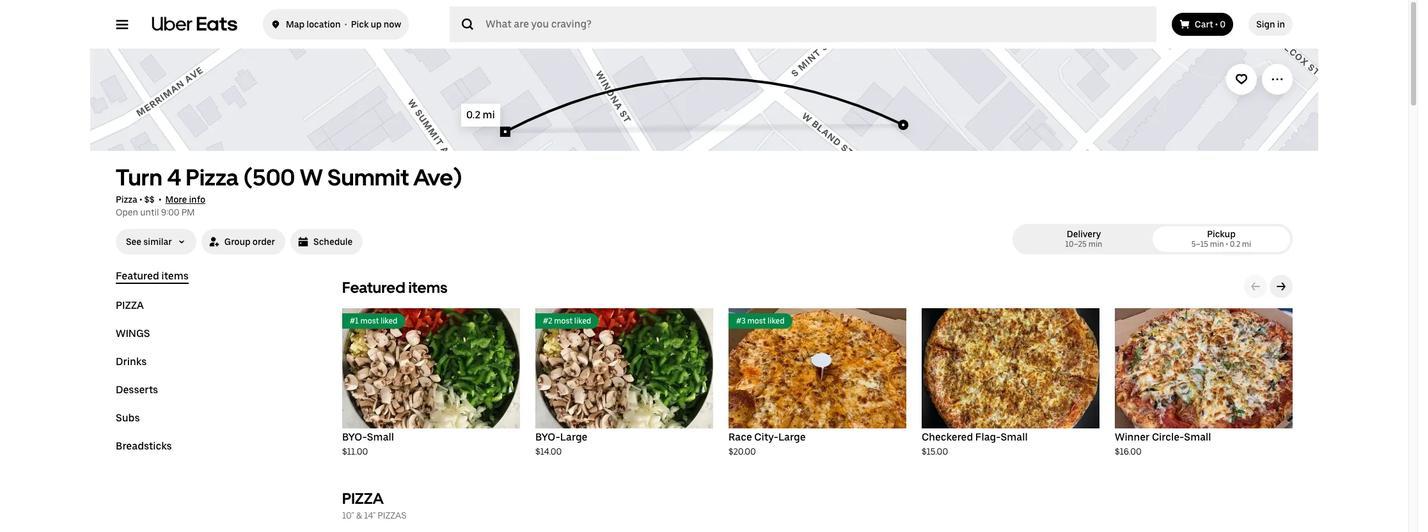 Task type: describe. For each thing, give the bounding box(es) containing it.
0
[[1220, 19, 1226, 29]]

w
[[300, 164, 323, 191]]

turn 4 pizza (500 w summit ave)
[[116, 164, 462, 191]]

#2
[[543, 317, 552, 326]]

featured items button
[[116, 270, 189, 284]]

deliver to image
[[271, 17, 281, 32]]

byo-large $14.00
[[535, 431, 588, 457]]

most for city-
[[747, 317, 766, 326]]

pizza button
[[116, 299, 144, 312]]

schedule
[[313, 237, 353, 247]]

breadsticks button
[[116, 440, 172, 453]]

4
[[167, 164, 181, 191]]

view more options image
[[1271, 73, 1284, 86]]

pizza inside pizza • $$ • more info open until 9:00 pm
[[116, 194, 137, 205]]

sign
[[1256, 19, 1275, 29]]

wings button
[[116, 327, 150, 340]]

$20.00
[[729, 446, 756, 457]]

min for pickup
[[1210, 240, 1224, 249]]

• inside pickup 5–15 min • 0.2 mi
[[1226, 240, 1228, 249]]

Search for restaurant or cuisine search field
[[450, 6, 1156, 42]]

10"
[[342, 510, 354, 521]]

0.2 inside pickup 5–15 min • 0.2 mi
[[1230, 240, 1240, 249]]

large inside "byo-large $14.00"
[[560, 431, 588, 443]]

liked for small
[[381, 317, 398, 326]]

$$
[[144, 194, 155, 205]]

byo-small $11.00
[[342, 431, 394, 457]]

[object Object] radio
[[1155, 226, 1288, 252]]

now
[[384, 19, 401, 29]]

• right $$
[[159, 194, 161, 205]]

desserts button
[[116, 384, 158, 397]]

checkered flag-small $15.00
[[922, 431, 1028, 457]]

flag-
[[975, 431, 1001, 443]]

until
[[140, 207, 159, 217]]

desserts
[[116, 384, 158, 396]]

small for winner circle-small
[[1184, 431, 1211, 443]]

more info link
[[165, 194, 205, 205]]

#3 most liked
[[736, 317, 785, 326]]

1 horizontal spatial featured
[[342, 278, 405, 297]]

next image
[[1276, 281, 1286, 292]]

main navigation menu image
[[116, 18, 129, 31]]

order
[[253, 237, 275, 247]]

sign in
[[1256, 19, 1285, 29]]

see similar
[[126, 237, 172, 247]]

cart • 0
[[1195, 19, 1226, 29]]

delivery 10–25 min
[[1065, 229, 1102, 249]]

map location • pick up now
[[286, 19, 401, 29]]

pizza for pizza 10" & 14" pizzas
[[342, 489, 384, 508]]

in
[[1277, 19, 1285, 29]]

pizza • $$ • more info open until 9:00 pm
[[116, 194, 205, 217]]

race
[[729, 431, 752, 443]]

cart
[[1195, 19, 1213, 29]]

info
[[189, 194, 205, 205]]

winner
[[1115, 431, 1150, 443]]

0.2 mi
[[466, 109, 495, 121]]

10–25
[[1065, 240, 1087, 249]]

min for delivery
[[1088, 240, 1102, 249]]

drinks
[[116, 356, 147, 368]]

pick
[[351, 19, 369, 29]]

pickup
[[1207, 229, 1236, 239]]

byo- for large
[[535, 431, 560, 443]]

#2 most liked
[[543, 317, 591, 326]]

group
[[224, 237, 251, 247]]

What are you craving? text field
[[486, 12, 1141, 37]]

drinks button
[[116, 356, 147, 368]]

chevron down small image
[[177, 237, 186, 246]]

circle-
[[1152, 431, 1184, 443]]

up
[[371, 19, 382, 29]]

• left $$
[[139, 194, 142, 205]]

$15.00
[[922, 446, 948, 457]]

pizzas
[[378, 510, 407, 521]]

liked for city-
[[768, 317, 785, 326]]



Task type: locate. For each thing, give the bounding box(es) containing it.
checkered
[[922, 431, 973, 443]]

featured inside button
[[116, 270, 159, 282]]

1 small from the left
[[367, 431, 394, 443]]

byo- inside byo-small $11.00
[[342, 431, 367, 443]]

1 vertical spatial 0.2
[[1230, 240, 1240, 249]]

featured
[[116, 270, 159, 282], [342, 278, 405, 297]]

subs button
[[116, 412, 140, 425]]

delivery
[[1067, 229, 1101, 239]]

1 horizontal spatial most
[[554, 317, 573, 326]]

small inside byo-small $11.00
[[367, 431, 394, 443]]

pizza for pizza
[[116, 299, 144, 312]]

group order
[[224, 237, 275, 247]]

2 most from the left
[[554, 317, 573, 326]]

pickup 5–15 min • 0.2 mi
[[1191, 229, 1251, 249]]

items
[[161, 270, 189, 282], [408, 278, 447, 297]]

liked right #1
[[381, 317, 398, 326]]

#1
[[350, 317, 359, 326]]

1 horizontal spatial liked
[[574, 317, 591, 326]]

summit
[[328, 164, 409, 191]]

ave)
[[413, 164, 462, 191]]

1 vertical spatial pizza
[[342, 489, 384, 508]]

small for checkered flag-small
[[1001, 431, 1028, 443]]

previous image
[[1251, 281, 1261, 292]]

2 liked from the left
[[574, 317, 591, 326]]

1 horizontal spatial large
[[778, 431, 806, 443]]

byo- up $11.00
[[342, 431, 367, 443]]

1 horizontal spatial min
[[1210, 240, 1224, 249]]

pizza
[[186, 164, 239, 191], [116, 194, 137, 205]]

• left pick
[[345, 19, 347, 29]]

2 horizontal spatial most
[[747, 317, 766, 326]]

0 horizontal spatial small
[[367, 431, 394, 443]]

0 horizontal spatial featured items
[[116, 270, 189, 282]]

pizza up wings
[[116, 299, 144, 312]]

open
[[116, 207, 138, 217]]

0 horizontal spatial min
[[1088, 240, 1102, 249]]

uber eats home image
[[152, 17, 237, 32]]

#1 most liked
[[350, 317, 398, 326]]

sign in link
[[1249, 13, 1293, 36]]

2 small from the left
[[1001, 431, 1028, 443]]

&
[[356, 510, 362, 521]]

byo- for small
[[342, 431, 367, 443]]

navigation
[[116, 270, 312, 468]]

1 vertical spatial pizza
[[116, 194, 137, 205]]

0 vertical spatial 0.2
[[466, 109, 480, 121]]

group order link
[[201, 229, 285, 255]]

1 min from the left
[[1088, 240, 1102, 249]]

liked for large
[[574, 317, 591, 326]]

pizza inside pizza 10" & 14" pizzas
[[342, 489, 384, 508]]

0 horizontal spatial mi
[[483, 109, 495, 121]]

see
[[126, 237, 141, 247]]

location
[[306, 19, 341, 29]]

$16.00
[[1115, 446, 1142, 457]]

most right #1
[[360, 317, 379, 326]]

byo- up $14.00
[[535, 431, 560, 443]]

$14.00
[[535, 446, 562, 457]]

wings
[[116, 327, 150, 340]]

0 horizontal spatial featured
[[116, 270, 159, 282]]

0 horizontal spatial 0.2
[[466, 109, 480, 121]]

min down delivery
[[1088, 240, 1102, 249]]

[object Object] radio
[[1018, 226, 1150, 252]]

• down pickup
[[1226, 240, 1228, 249]]

byo-
[[342, 431, 367, 443], [535, 431, 560, 443]]

1 most from the left
[[360, 317, 379, 326]]

most for large
[[554, 317, 573, 326]]

1 horizontal spatial featured items
[[342, 278, 447, 297]]

(500
[[243, 164, 295, 191]]

min down pickup
[[1210, 240, 1224, 249]]

2 byo- from the left
[[535, 431, 560, 443]]

0 horizontal spatial byo-
[[342, 431, 367, 443]]

2 horizontal spatial small
[[1184, 431, 1211, 443]]

min inside pickup 5–15 min • 0.2 mi
[[1210, 240, 1224, 249]]

large right race
[[778, 431, 806, 443]]

most for small
[[360, 317, 379, 326]]

turn
[[116, 164, 162, 191]]

pm
[[181, 207, 195, 217]]

0 vertical spatial pizza
[[116, 299, 144, 312]]

large
[[560, 431, 588, 443], [778, 431, 806, 443]]

schedule button
[[290, 229, 363, 255], [290, 229, 363, 255]]

0 vertical spatial mi
[[483, 109, 495, 121]]

add to favorites image
[[1235, 73, 1248, 86]]

liked right #2
[[574, 317, 591, 326]]

3 liked from the left
[[768, 317, 785, 326]]

mi
[[483, 109, 495, 121], [1242, 240, 1251, 249]]

liked
[[381, 317, 398, 326], [574, 317, 591, 326], [768, 317, 785, 326]]

byo- inside "byo-large $14.00"
[[535, 431, 560, 443]]

min
[[1088, 240, 1102, 249], [1210, 240, 1224, 249]]

5–15
[[1191, 240, 1208, 249]]

$11.00
[[342, 446, 368, 457]]

1 liked from the left
[[381, 317, 398, 326]]

0 horizontal spatial items
[[161, 270, 189, 282]]

small inside checkered flag-small $15.00
[[1001, 431, 1028, 443]]

0 horizontal spatial liked
[[381, 317, 398, 326]]

most right #3
[[747, 317, 766, 326]]

#3
[[736, 317, 746, 326]]

subs
[[116, 412, 140, 424]]

2 min from the left
[[1210, 240, 1224, 249]]

large inside race city-large $20.00
[[778, 431, 806, 443]]

featured items
[[116, 270, 189, 282], [342, 278, 447, 297]]

large up $14.00
[[560, 431, 588, 443]]

more
[[165, 194, 187, 205]]

map
[[286, 19, 305, 29]]

race city-large $20.00
[[729, 431, 806, 457]]

liked right #3
[[768, 317, 785, 326]]

featured items up #1 most liked
[[342, 278, 447, 297]]

1 horizontal spatial pizza
[[186, 164, 239, 191]]

small
[[367, 431, 394, 443], [1001, 431, 1028, 443], [1184, 431, 1211, 443]]

featured items inside navigation
[[116, 270, 189, 282]]

1 horizontal spatial pizza
[[342, 489, 384, 508]]

min inside "delivery 10–25 min"
[[1088, 240, 1102, 249]]

similar
[[143, 237, 172, 247]]

city-
[[754, 431, 778, 443]]

heart outline link
[[1226, 64, 1257, 95]]

1 large from the left
[[560, 431, 588, 443]]

0 horizontal spatial pizza
[[116, 299, 144, 312]]

2 horizontal spatial liked
[[768, 317, 785, 326]]

• left 0 at the right top of page
[[1215, 19, 1218, 29]]

1 horizontal spatial items
[[408, 278, 447, 297]]

3 most from the left
[[747, 317, 766, 326]]

14"
[[364, 510, 376, 521]]

pizza up info
[[186, 164, 239, 191]]

pizza
[[116, 299, 144, 312], [342, 489, 384, 508]]

0 horizontal spatial large
[[560, 431, 588, 443]]

3 small from the left
[[1184, 431, 1211, 443]]

featured up #1 most liked
[[342, 278, 405, 297]]

•
[[345, 19, 347, 29], [1215, 19, 1218, 29], [139, 194, 142, 205], [159, 194, 161, 205], [1226, 240, 1228, 249]]

pizza up "&"
[[342, 489, 384, 508]]

pizza 10" & 14" pizzas
[[342, 489, 407, 521]]

1 horizontal spatial byo-
[[535, 431, 560, 443]]

most
[[360, 317, 379, 326], [554, 317, 573, 326], [747, 317, 766, 326]]

0 vertical spatial pizza
[[186, 164, 239, 191]]

items inside button
[[161, 270, 189, 282]]

breadsticks
[[116, 440, 172, 452]]

winner circle-small $16.00
[[1115, 431, 1211, 457]]

featured items down see similar at the top
[[116, 270, 189, 282]]

navigation containing featured items
[[116, 270, 312, 468]]

2 large from the left
[[778, 431, 806, 443]]

9:00
[[161, 207, 179, 217]]

small inside winner circle-small $16.00
[[1184, 431, 1211, 443]]

1 horizontal spatial mi
[[1242, 240, 1251, 249]]

1 byo- from the left
[[342, 431, 367, 443]]

1 horizontal spatial 0.2
[[1230, 240, 1240, 249]]

three dots horizontal button
[[1262, 64, 1293, 95]]

1 horizontal spatial small
[[1001, 431, 1028, 443]]

pizza up open
[[116, 194, 137, 205]]

mi inside pickup 5–15 min • 0.2 mi
[[1242, 240, 1251, 249]]

1 vertical spatial mi
[[1242, 240, 1251, 249]]

0.2
[[466, 109, 480, 121], [1230, 240, 1240, 249]]

most right #2
[[554, 317, 573, 326]]

featured up pizza button
[[116, 270, 159, 282]]

0 horizontal spatial pizza
[[116, 194, 137, 205]]

0 horizontal spatial most
[[360, 317, 379, 326]]



Task type: vqa. For each thing, say whether or not it's contained in the screenshot.
bottom Add
no



